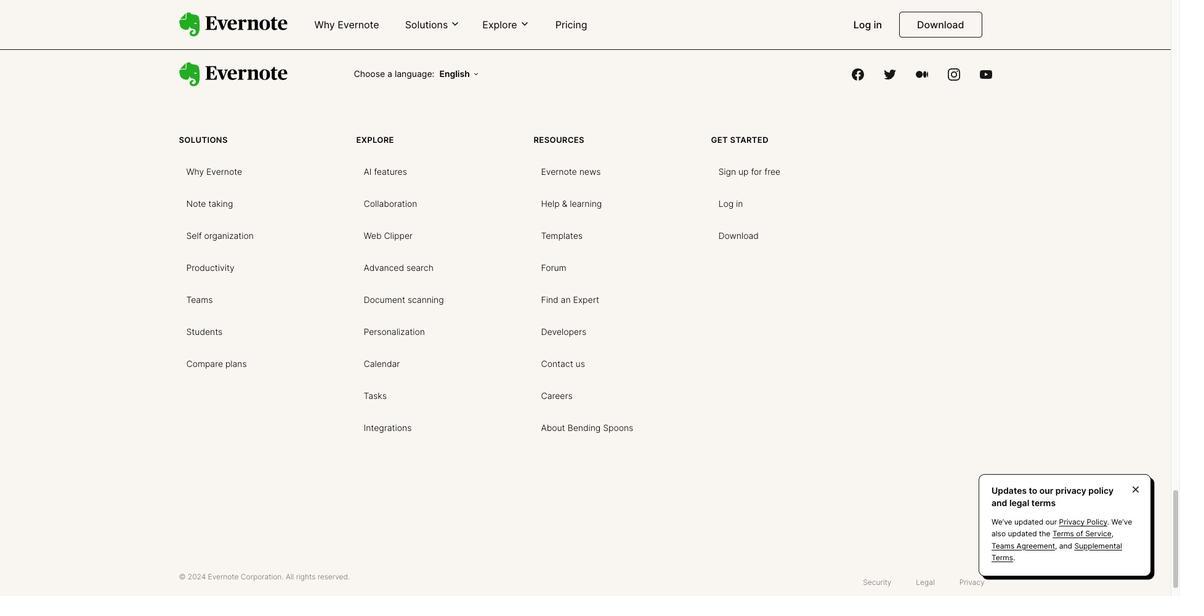 Task type: locate. For each thing, give the bounding box(es) containing it.
and down updates
[[992, 498, 1008, 508]]

students link
[[179, 321, 230, 341]]

0 vertical spatial solutions
[[405, 18, 448, 31]]

solutions
[[405, 18, 448, 31], [179, 135, 228, 145]]

templates
[[541, 230, 583, 241]]

1 horizontal spatial why evernote link
[[307, 14, 387, 37]]

1 horizontal spatial why evernote
[[315, 18, 379, 31]]

0 vertical spatial ,
[[1112, 530, 1114, 539]]

0 vertical spatial why
[[315, 18, 335, 31]]

get started
[[711, 135, 769, 145]]

get
[[711, 135, 728, 145]]

privacy policy link
[[1060, 518, 1108, 527]]

productivity link
[[179, 257, 242, 277]]

document scanning
[[364, 294, 444, 305]]

advanced search
[[364, 262, 434, 273]]

1 horizontal spatial log in link
[[847, 14, 890, 37]]

help
[[541, 198, 560, 209]]

our up terms
[[1040, 486, 1054, 496]]

. up service
[[1108, 518, 1110, 527]]

and down . we've also updated the
[[1060, 541, 1073, 551]]

1 vertical spatial why evernote link
[[179, 161, 250, 181]]

1 horizontal spatial privacy
[[1060, 518, 1085, 527]]

1 vertical spatial why evernote
[[186, 166, 242, 177]]

pricing
[[556, 18, 588, 31]]

note taking link
[[179, 193, 241, 213]]

evernote news link
[[534, 161, 609, 181]]

download for right download link
[[918, 18, 965, 31]]

self organization
[[186, 230, 254, 241]]

0 vertical spatial log in link
[[847, 14, 890, 37]]

terms down also
[[992, 553, 1014, 563]]

0 horizontal spatial terms
[[992, 553, 1014, 563]]

0 horizontal spatial .
[[1014, 553, 1016, 563]]

terms left of
[[1053, 530, 1075, 539]]

updates to our privacy policy and legal terms
[[992, 486, 1114, 508]]

1 vertical spatial download
[[719, 230, 759, 241]]

why evernote link up note taking link
[[179, 161, 250, 181]]

compare plans link
[[179, 354, 254, 373]]

0 vertical spatial our
[[1040, 486, 1054, 496]]

1 horizontal spatial teams
[[992, 541, 1015, 551]]

0 horizontal spatial why evernote link
[[179, 161, 250, 181]]

1 vertical spatial our
[[1046, 518, 1058, 527]]

1 horizontal spatial download
[[918, 18, 965, 31]]

in
[[874, 18, 883, 31], [736, 198, 743, 209]]

1 vertical spatial privacy
[[960, 578, 985, 587]]

0 vertical spatial why evernote
[[315, 18, 379, 31]]

choose a language:
[[354, 69, 435, 79]]

1 horizontal spatial in
[[874, 18, 883, 31]]

0 horizontal spatial and
[[992, 498, 1008, 508]]

updated up teams agreement link
[[1008, 530, 1038, 539]]

policy
[[1087, 518, 1108, 527]]

0 vertical spatial and
[[992, 498, 1008, 508]]

taking
[[209, 198, 233, 209]]

download link
[[900, 12, 983, 38], [711, 225, 767, 245]]

&
[[562, 198, 568, 209]]

why evernote link for pricing
[[307, 14, 387, 37]]

why evernote
[[315, 18, 379, 31], [186, 166, 242, 177]]

.
[[1108, 518, 1110, 527], [1014, 553, 1016, 563]]

explore
[[483, 18, 517, 31], [357, 135, 394, 145]]

0 vertical spatial explore
[[483, 18, 517, 31]]

forum link
[[534, 257, 574, 277]]

. inside . we've also updated the
[[1108, 518, 1110, 527]]

1 vertical spatial log in
[[719, 198, 743, 209]]

1 vertical spatial terms
[[992, 553, 1014, 563]]

students
[[186, 326, 223, 337]]

, down . we've also updated the
[[1056, 541, 1058, 551]]

teams agreement link
[[992, 541, 1056, 551]]

0 horizontal spatial download link
[[711, 225, 767, 245]]

web clipper
[[364, 230, 413, 241]]

0 vertical spatial why evernote link
[[307, 14, 387, 37]]

features
[[374, 166, 407, 177]]

evernote logo image
[[179, 12, 287, 37], [179, 62, 287, 87]]

updates
[[992, 486, 1027, 496]]

we've
[[992, 518, 1013, 527], [1112, 518, 1133, 527]]

0 horizontal spatial why evernote
[[186, 166, 242, 177]]

0 vertical spatial updated
[[1015, 518, 1044, 527]]

we've right policy
[[1112, 518, 1133, 527]]

0 horizontal spatial we've
[[992, 518, 1013, 527]]

1 vertical spatial and
[[1060, 541, 1073, 551]]

privacy
[[1060, 518, 1085, 527], [960, 578, 985, 587]]

1 vertical spatial explore
[[357, 135, 394, 145]]

agreement
[[1017, 541, 1056, 551]]

corporation.
[[241, 572, 284, 582]]

1 vertical spatial evernote logo image
[[179, 62, 287, 87]]

1 vertical spatial solutions
[[179, 135, 228, 145]]

evernote up taking
[[206, 166, 242, 177]]

. down teams agreement link
[[1014, 553, 1016, 563]]

evernote left the news
[[541, 166, 577, 177]]

1 horizontal spatial download link
[[900, 12, 983, 38]]

why evernote for pricing
[[315, 18, 379, 31]]

. for . we've also updated the
[[1108, 518, 1110, 527]]

1 horizontal spatial explore
[[483, 18, 517, 31]]

1 vertical spatial .
[[1014, 553, 1016, 563]]

teams down also
[[992, 541, 1015, 551]]

explore button
[[479, 18, 533, 32]]

0 vertical spatial evernote logo image
[[179, 12, 287, 37]]

teams inside terms of service , teams agreement , and
[[992, 541, 1015, 551]]

2024
[[188, 572, 206, 582]]

1 vertical spatial updated
[[1008, 530, 1038, 539]]

1 vertical spatial ,
[[1056, 541, 1058, 551]]

terms
[[1032, 498, 1056, 508]]

teams up students link at the left bottom of the page
[[186, 294, 213, 305]]

self
[[186, 230, 202, 241]]

why evernote for productivity
[[186, 166, 242, 177]]

find an expert link
[[534, 289, 607, 309]]

1 horizontal spatial solutions
[[405, 18, 448, 31]]

1 horizontal spatial ,
[[1112, 530, 1114, 539]]

why evernote link up choose
[[307, 14, 387, 37]]

1 horizontal spatial and
[[1060, 541, 1073, 551]]

why evernote link
[[307, 14, 387, 37], [179, 161, 250, 181]]

log in
[[854, 18, 883, 31], [719, 198, 743, 209]]

1 horizontal spatial we've
[[1112, 518, 1133, 527]]

web clipper link
[[357, 225, 420, 245]]

service
[[1086, 530, 1112, 539]]

1 horizontal spatial terms
[[1053, 530, 1075, 539]]

free
[[765, 166, 781, 177]]

why evernote up choose
[[315, 18, 379, 31]]

teams link
[[179, 289, 220, 309]]

2 evernote logo image from the top
[[179, 62, 287, 87]]

0 vertical spatial .
[[1108, 518, 1110, 527]]

find
[[541, 294, 559, 305]]

0 vertical spatial log in
[[854, 18, 883, 31]]

0 horizontal spatial log
[[719, 198, 734, 209]]

log in link
[[847, 14, 890, 37], [711, 193, 751, 213]]

rights
[[296, 572, 316, 582]]

our up the
[[1046, 518, 1058, 527]]

0 vertical spatial download
[[918, 18, 965, 31]]

1 horizontal spatial why
[[315, 18, 335, 31]]

0 vertical spatial in
[[874, 18, 883, 31]]

privacy right the legal
[[960, 578, 985, 587]]

terms of service link
[[1053, 530, 1112, 539]]

0 horizontal spatial explore
[[357, 135, 394, 145]]

0 vertical spatial log
[[854, 18, 872, 31]]

0 horizontal spatial in
[[736, 198, 743, 209]]

why
[[315, 18, 335, 31], [186, 166, 204, 177]]

explore inside button
[[483, 18, 517, 31]]

terms
[[1053, 530, 1075, 539], [992, 553, 1014, 563]]

1 horizontal spatial .
[[1108, 518, 1110, 527]]

0 horizontal spatial download
[[719, 230, 759, 241]]

0 horizontal spatial ,
[[1056, 541, 1058, 551]]

0 horizontal spatial why
[[186, 166, 204, 177]]

0 vertical spatial download link
[[900, 12, 983, 38]]

self organization link
[[179, 225, 261, 245]]

our inside the updates to our privacy policy and legal terms
[[1040, 486, 1054, 496]]

the
[[1040, 530, 1051, 539]]

sign up for free
[[719, 166, 781, 177]]

1 horizontal spatial log
[[854, 18, 872, 31]]

help & learning link
[[534, 193, 610, 213]]

plans
[[226, 358, 247, 369]]

we've up also
[[992, 518, 1013, 527]]

calendar link
[[357, 354, 408, 373]]

1 vertical spatial teams
[[992, 541, 1015, 551]]

ai features
[[364, 166, 407, 177]]

1 vertical spatial log in link
[[711, 193, 751, 213]]

personalization
[[364, 326, 425, 337]]

contact us
[[541, 358, 585, 369]]

2 we've from the left
[[1112, 518, 1133, 527]]

why evernote up note taking link
[[186, 166, 242, 177]]

privacy up of
[[1060, 518, 1085, 527]]

careers link
[[534, 386, 580, 405]]

0 vertical spatial privacy
[[1060, 518, 1085, 527]]

0 horizontal spatial log in
[[719, 198, 743, 209]]

solutions button
[[402, 18, 464, 32]]

0 vertical spatial terms
[[1053, 530, 1075, 539]]

collaboration link
[[357, 193, 425, 213]]

forum
[[541, 262, 567, 273]]

updated up the
[[1015, 518, 1044, 527]]

0 vertical spatial teams
[[186, 294, 213, 305]]

1 vertical spatial in
[[736, 198, 743, 209]]

compare plans
[[186, 358, 247, 369]]

0 horizontal spatial privacy
[[960, 578, 985, 587]]

1 vertical spatial why
[[186, 166, 204, 177]]

, up supplemental
[[1112, 530, 1114, 539]]



Task type: vqa. For each thing, say whether or not it's contained in the screenshot.
Remember
no



Task type: describe. For each thing, give the bounding box(es) containing it.
supplemental
[[1075, 541, 1123, 551]]

our for privacy
[[1046, 518, 1058, 527]]

our for privacy
[[1040, 486, 1054, 496]]

to
[[1030, 486, 1038, 496]]

developers link
[[534, 321, 594, 341]]

integrations
[[364, 423, 412, 433]]

english
[[440, 69, 470, 79]]

a
[[388, 69, 393, 79]]

scanning
[[408, 294, 444, 305]]

. we've also updated the
[[992, 518, 1133, 539]]

1 horizontal spatial log in
[[854, 18, 883, 31]]

personalization link
[[357, 321, 433, 341]]

1 vertical spatial download link
[[711, 225, 767, 245]]

us
[[576, 358, 585, 369]]

reserved.
[[318, 572, 350, 582]]

evernote right 2024
[[208, 572, 239, 582]]

advanced
[[364, 262, 404, 273]]

why for pricing
[[315, 18, 335, 31]]

developers
[[541, 326, 587, 337]]

careers
[[541, 391, 573, 401]]

evernote up choose
[[338, 18, 379, 31]]

integrations link
[[357, 418, 419, 437]]

0 horizontal spatial teams
[[186, 294, 213, 305]]

1 evernote logo image from the top
[[179, 12, 287, 37]]

an
[[561, 294, 571, 305]]

compare
[[186, 358, 223, 369]]

download for bottom download link
[[719, 230, 759, 241]]

resources
[[534, 135, 585, 145]]

started
[[731, 135, 769, 145]]

help & learning
[[541, 198, 602, 209]]

solutions inside button
[[405, 18, 448, 31]]

tasks
[[364, 391, 387, 401]]

evernote news
[[541, 166, 601, 177]]

supplemental terms
[[992, 541, 1123, 563]]

. for .
[[1014, 553, 1016, 563]]

search
[[407, 262, 434, 273]]

learning
[[570, 198, 602, 209]]

0 horizontal spatial log in link
[[711, 193, 751, 213]]

contact us link
[[534, 354, 593, 373]]

about bending spoons link
[[534, 418, 641, 437]]

legal
[[917, 578, 935, 587]]

note
[[186, 198, 206, 209]]

document scanning link
[[357, 289, 452, 309]]

terms of service , teams agreement , and
[[992, 530, 1114, 551]]

note taking
[[186, 198, 233, 209]]

sign
[[719, 166, 737, 177]]

up
[[739, 166, 749, 177]]

privacy
[[1056, 486, 1087, 496]]

for
[[752, 166, 763, 177]]

updated inside . we've also updated the
[[1008, 530, 1038, 539]]

sign up for free link
[[711, 161, 788, 181]]

ai
[[364, 166, 372, 177]]

pricing link
[[548, 14, 595, 37]]

©
[[179, 572, 186, 582]]

choose
[[354, 69, 385, 79]]

about bending spoons
[[541, 423, 634, 433]]

web
[[364, 230, 382, 241]]

1 we've from the left
[[992, 518, 1013, 527]]

ai features link
[[357, 161, 415, 181]]

why for productivity
[[186, 166, 204, 177]]

templates link
[[534, 225, 590, 245]]

language:
[[395, 69, 435, 79]]

tasks link
[[357, 386, 394, 405]]

and inside the updates to our privacy policy and legal terms
[[992, 498, 1008, 508]]

in for the leftmost log in link
[[736, 198, 743, 209]]

collaboration
[[364, 198, 418, 209]]

© 2024 evernote corporation. all rights reserved.
[[179, 572, 350, 582]]

organization
[[204, 230, 254, 241]]

0 horizontal spatial solutions
[[179, 135, 228, 145]]

advanced search link
[[357, 257, 441, 277]]

supplemental terms link
[[992, 541, 1123, 563]]

security
[[864, 578, 892, 587]]

and inside terms of service , teams agreement , and
[[1060, 541, 1073, 551]]

we've inside . we've also updated the
[[1112, 518, 1133, 527]]

policy
[[1089, 486, 1114, 496]]

news
[[580, 166, 601, 177]]

bending
[[568, 423, 601, 433]]

legal
[[1010, 498, 1030, 508]]

legal link
[[909, 573, 943, 590]]

why evernote link for productivity
[[179, 161, 250, 181]]

all
[[286, 572, 294, 582]]

clipper
[[384, 230, 413, 241]]

in for the rightmost log in link
[[874, 18, 883, 31]]

security link
[[856, 573, 899, 590]]

also
[[992, 530, 1006, 539]]

document
[[364, 294, 405, 305]]

terms inside 'supplemental terms'
[[992, 553, 1014, 563]]

productivity
[[186, 262, 235, 273]]

terms inside terms of service , teams agreement , and
[[1053, 530, 1075, 539]]

contact
[[541, 358, 574, 369]]

1 vertical spatial log
[[719, 198, 734, 209]]



